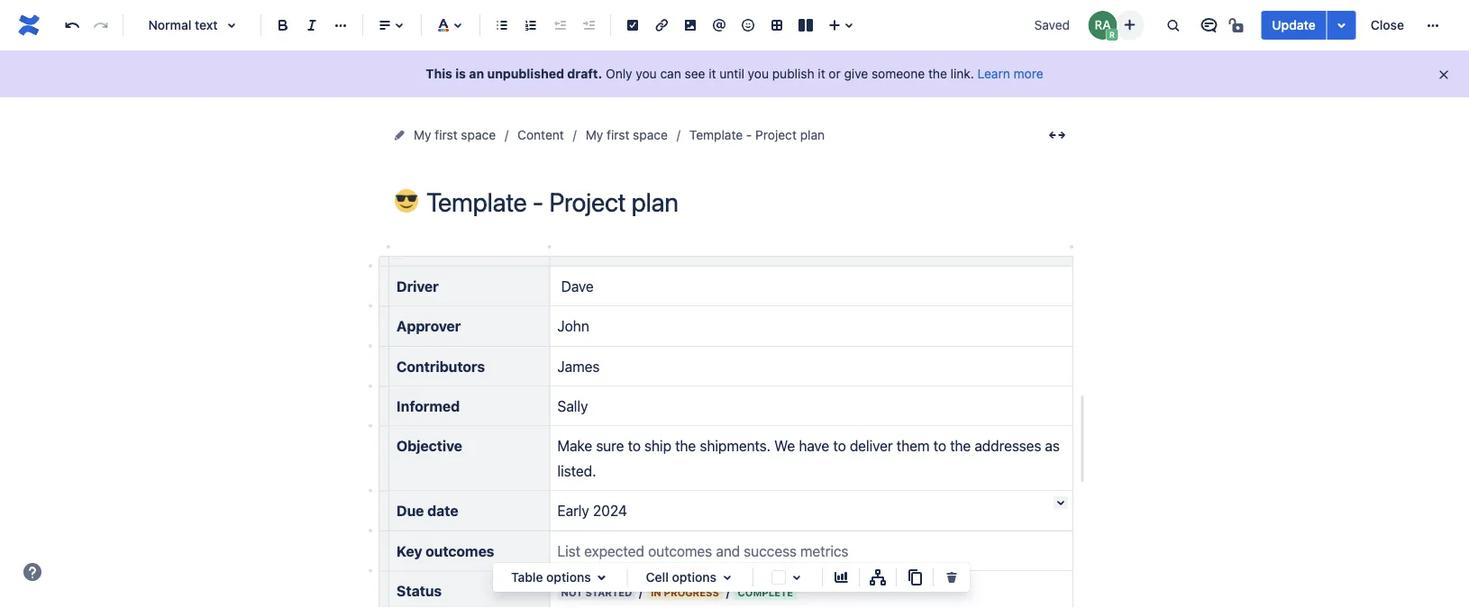 Task type: locate. For each thing, give the bounding box(es) containing it.
2 my from the left
[[586, 128, 604, 142]]

copy image
[[904, 567, 926, 589]]

first right the move this page 'icon'
[[435, 128, 458, 142]]

options up progress
[[672, 571, 717, 585]]

sure
[[596, 438, 624, 455]]

3 to from the left
[[934, 438, 947, 455]]

options up not
[[547, 571, 591, 585]]

/ right progress
[[727, 583, 731, 600]]

my right the move this page 'icon'
[[414, 128, 432, 142]]

0 horizontal spatial it
[[709, 66, 716, 81]]

0 horizontal spatial first
[[435, 128, 458, 142]]

no restrictions image
[[1228, 14, 1249, 36]]

options
[[547, 571, 591, 585], [672, 571, 717, 585]]

find and replace image
[[1163, 14, 1184, 36]]

remove image
[[941, 567, 963, 589]]

0 horizontal spatial my first space link
[[414, 124, 496, 146]]

1 horizontal spatial /
[[727, 583, 731, 600]]

see
[[685, 66, 706, 81]]

/ left in
[[640, 583, 644, 600]]

1 options from the left
[[547, 571, 591, 585]]

you right until
[[748, 66, 769, 81]]

cell options
[[646, 571, 717, 585]]

0 horizontal spatial my
[[414, 128, 432, 142]]

1 horizontal spatial options
[[672, 571, 717, 585]]

space down "an"
[[461, 128, 496, 142]]

1 horizontal spatial you
[[748, 66, 769, 81]]

cell background image
[[786, 567, 808, 589]]

confluence image
[[14, 11, 43, 40]]

the
[[929, 66, 948, 81], [675, 438, 696, 455], [951, 438, 971, 455]]

my right content
[[586, 128, 604, 142]]

0 horizontal spatial /
[[640, 583, 644, 600]]

contributors
[[397, 358, 485, 375]]

bullet list ⌘⇧8 image
[[491, 14, 513, 36]]

outcomes
[[426, 543, 495, 560]]

1 first from the left
[[435, 128, 458, 142]]

options inside cell options popup button
[[672, 571, 717, 585]]

options for table options
[[547, 571, 591, 585]]

cell
[[646, 571, 669, 585]]

1 space from the left
[[461, 128, 496, 142]]

table image
[[767, 14, 788, 36]]

started
[[586, 587, 632, 599]]

it right see
[[709, 66, 716, 81]]

space down the can
[[633, 128, 668, 142]]

1 horizontal spatial space
[[633, 128, 668, 142]]

learn
[[978, 66, 1011, 81]]

space
[[461, 128, 496, 142], [633, 128, 668, 142]]

2 space from the left
[[633, 128, 668, 142]]

sally
[[558, 398, 588, 415]]

unpublished
[[488, 66, 564, 81]]

1 it from the left
[[709, 66, 716, 81]]

make sure to ship the shipments. we have to deliver them to the addresses as listed.
[[558, 438, 1064, 480]]

my first space
[[414, 128, 496, 142], [586, 128, 668, 142]]

2 options from the left
[[672, 571, 717, 585]]

normal text button
[[131, 5, 253, 45]]

chart image
[[831, 567, 852, 589]]

2 it from the left
[[818, 66, 826, 81]]

table options button
[[500, 567, 620, 589]]

my first space link right the move this page 'icon'
[[414, 124, 496, 146]]

you left the can
[[636, 66, 657, 81]]

this is an unpublished draft. only you can see it until you publish it or give someone the link. learn more
[[426, 66, 1044, 81]]

2 my first space from the left
[[586, 128, 668, 142]]

0 horizontal spatial to
[[628, 438, 641, 455]]

objective
[[397, 438, 463, 455]]

my first space link down only
[[586, 124, 668, 146]]

plan
[[801, 128, 825, 142]]

them
[[897, 438, 930, 455]]

driver
[[397, 278, 439, 295]]

the right them
[[951, 438, 971, 455]]

1 horizontal spatial it
[[818, 66, 826, 81]]

1 horizontal spatial to
[[834, 438, 847, 455]]

1 horizontal spatial my first space
[[586, 128, 668, 142]]

early 2024
[[558, 503, 627, 520]]

action item image
[[622, 14, 644, 36]]

deliver
[[850, 438, 893, 455]]

give
[[845, 66, 869, 81]]

text
[[195, 18, 218, 32]]

my
[[414, 128, 432, 142], [586, 128, 604, 142]]

0 horizontal spatial options
[[547, 571, 591, 585]]

first
[[435, 128, 458, 142], [607, 128, 630, 142]]

my first space for second my first space link from left
[[586, 128, 668, 142]]

it
[[709, 66, 716, 81], [818, 66, 826, 81]]

to
[[628, 438, 641, 455], [834, 438, 847, 455], [934, 438, 947, 455]]

have
[[799, 438, 830, 455]]

2 / from the left
[[727, 583, 731, 600]]

james
[[558, 358, 600, 375]]

2 first from the left
[[607, 128, 630, 142]]

1 to from the left
[[628, 438, 641, 455]]

1 horizontal spatial my first space link
[[586, 124, 668, 146]]

to left ship
[[628, 438, 641, 455]]

first for second my first space link from the right
[[435, 128, 458, 142]]

expand dropdown menu image
[[717, 567, 739, 589]]

:sunglasses: image
[[395, 189, 418, 213], [395, 189, 418, 213]]

in
[[651, 587, 662, 599]]

redo ⌘⇧z image
[[90, 14, 112, 36]]

1 my first space from the left
[[414, 128, 496, 142]]

to right them
[[934, 438, 947, 455]]

my first space down only
[[586, 128, 668, 142]]

the right ship
[[675, 438, 696, 455]]

someone
[[872, 66, 925, 81]]

key
[[397, 543, 422, 560]]

1 my from the left
[[414, 128, 432, 142]]

0 horizontal spatial you
[[636, 66, 657, 81]]

table options
[[511, 571, 591, 585]]

2 you from the left
[[748, 66, 769, 81]]

update
[[1273, 18, 1316, 32]]

more image
[[1423, 14, 1445, 36]]

my first space link
[[414, 124, 496, 146], [586, 124, 668, 146]]

you
[[636, 66, 657, 81], [748, 66, 769, 81]]

the left "link."
[[929, 66, 948, 81]]

to right have
[[834, 438, 847, 455]]

saved
[[1035, 18, 1071, 32]]

0 horizontal spatial space
[[461, 128, 496, 142]]

my first space for second my first space link from the right
[[414, 128, 496, 142]]

normal text
[[148, 18, 218, 32]]

-
[[747, 128, 752, 142]]

/
[[640, 583, 644, 600], [727, 583, 731, 600]]

date
[[428, 503, 459, 520]]

can
[[661, 66, 682, 81]]

1 horizontal spatial first
[[607, 128, 630, 142]]

options for cell options
[[672, 571, 717, 585]]

close button
[[1361, 11, 1416, 40]]

is
[[456, 66, 466, 81]]

2 horizontal spatial to
[[934, 438, 947, 455]]

cell options button
[[635, 567, 746, 589]]

my first space right the move this page 'icon'
[[414, 128, 496, 142]]

first down only
[[607, 128, 630, 142]]

it left or
[[818, 66, 826, 81]]

options inside table options popup button
[[547, 571, 591, 585]]

0 horizontal spatial my first space
[[414, 128, 496, 142]]

first for second my first space link from left
[[607, 128, 630, 142]]

1 horizontal spatial my
[[586, 128, 604, 142]]



Task type: vqa. For each thing, say whether or not it's contained in the screenshot.


Task type: describe. For each thing, give the bounding box(es) containing it.
normal
[[148, 18, 192, 32]]

early
[[558, 503, 590, 520]]

adjust update settings image
[[1332, 14, 1353, 36]]

add image, video, or file image
[[680, 14, 702, 36]]

table
[[511, 571, 543, 585]]

dave
[[558, 278, 594, 295]]

key outcomes
[[397, 543, 495, 560]]

addresses
[[975, 438, 1042, 455]]

0 horizontal spatial the
[[675, 438, 696, 455]]

john
[[558, 318, 590, 335]]

make page full-width image
[[1047, 124, 1069, 146]]

1 horizontal spatial the
[[929, 66, 948, 81]]

invite to edit image
[[1119, 14, 1141, 36]]

progress
[[664, 587, 720, 599]]

update button
[[1262, 11, 1327, 40]]

manage connected data image
[[868, 567, 889, 589]]

informed
[[397, 398, 460, 415]]

ruby anderson image
[[1089, 11, 1118, 40]]

content link
[[518, 124, 564, 146]]

make
[[558, 438, 593, 455]]

or
[[829, 66, 841, 81]]

confluence image
[[14, 11, 43, 40]]

numbered list ⌘⇧7 image
[[520, 14, 542, 36]]

more formatting image
[[330, 14, 352, 36]]

close
[[1371, 18, 1405, 32]]

template - project plan
[[690, 128, 825, 142]]

1 you from the left
[[636, 66, 657, 81]]

status
[[397, 583, 442, 600]]

due
[[397, 503, 424, 520]]

until
[[720, 66, 745, 81]]

1 / from the left
[[640, 583, 644, 600]]

more
[[1014, 66, 1044, 81]]

as
[[1046, 438, 1060, 455]]

this
[[426, 66, 453, 81]]

we
[[775, 438, 796, 455]]

undo ⌘z image
[[61, 14, 83, 36]]

dismiss image
[[1437, 68, 1452, 82]]

indent tab image
[[578, 14, 600, 36]]

outdent ⇧tab image
[[549, 14, 571, 36]]

link.
[[951, 66, 975, 81]]

align left image
[[374, 14, 396, 36]]

approver
[[397, 318, 461, 335]]

expand dropdown menu image
[[591, 567, 613, 589]]

template - project plan link
[[690, 124, 825, 146]]

publish
[[773, 66, 815, 81]]

mention image
[[709, 14, 730, 36]]

2 my first space link from the left
[[586, 124, 668, 146]]

2 to from the left
[[834, 438, 847, 455]]

due date
[[397, 503, 459, 520]]

layouts image
[[795, 14, 817, 36]]

emoji image
[[738, 14, 759, 36]]

Give this page a title text field
[[427, 188, 1074, 217]]

1 my first space link from the left
[[414, 124, 496, 146]]

project
[[756, 128, 797, 142]]

content
[[518, 128, 564, 142]]

bold ⌘b image
[[272, 14, 294, 36]]

italic ⌘i image
[[301, 14, 323, 36]]

2024
[[593, 503, 627, 520]]

template
[[690, 128, 743, 142]]

draft.
[[568, 66, 603, 81]]

an
[[469, 66, 484, 81]]

not
[[561, 587, 583, 599]]

comment icon image
[[1199, 14, 1220, 36]]

not started / in progress / complete
[[561, 583, 794, 600]]

2 horizontal spatial the
[[951, 438, 971, 455]]

ship
[[645, 438, 672, 455]]

move this page image
[[392, 128, 407, 142]]

Main content area, start typing to enter text. text field
[[378, 243, 1087, 609]]

complete
[[738, 587, 794, 599]]

listed.
[[558, 463, 597, 480]]

help image
[[22, 562, 43, 583]]

only
[[606, 66, 633, 81]]

link image
[[651, 14, 673, 36]]

learn more link
[[978, 66, 1044, 81]]

shipments.
[[700, 438, 771, 455]]



